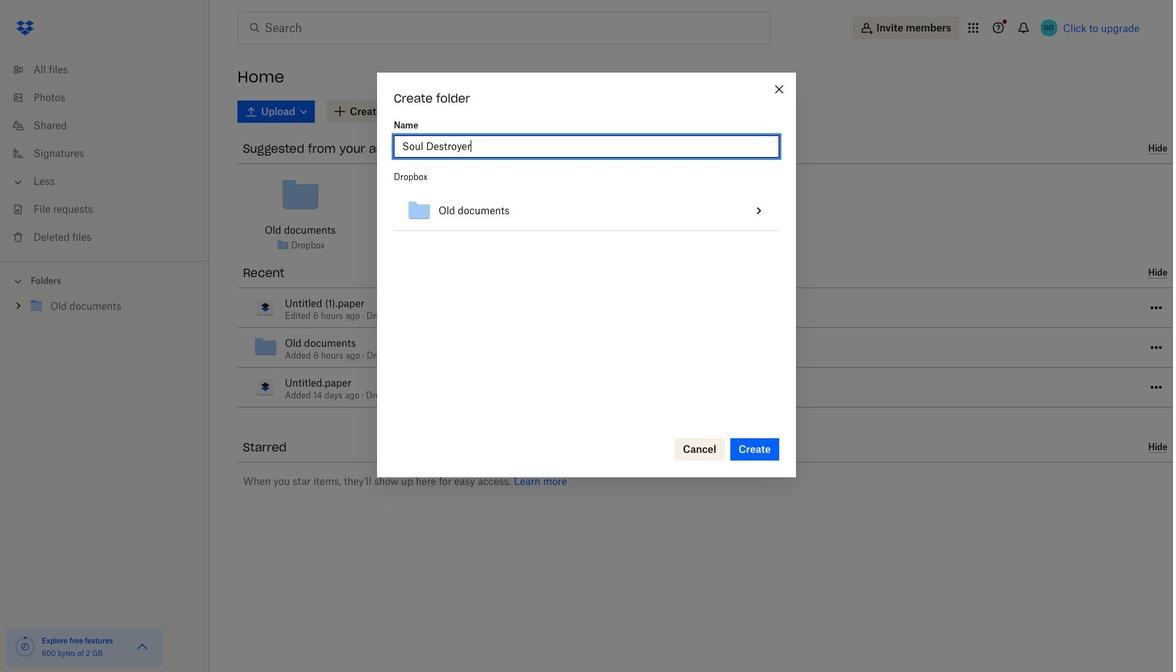 Task type: locate. For each thing, give the bounding box(es) containing it.
2 cell from the left
[[740, 192, 779, 231]]

list
[[0, 47, 209, 261]]

template stateless image
[[751, 203, 768, 219]]

dropbox image
[[11, 14, 39, 42]]

row
[[394, 192, 779, 231]]

main content
[[226, 98, 1173, 672]]

less image
[[11, 175, 25, 189]]

dialog
[[377, 73, 796, 477]]

cell
[[717, 192, 740, 231], [740, 192, 779, 231]]

table
[[394, 192, 779, 231]]



Task type: describe. For each thing, give the bounding box(es) containing it.
Folder name input text field
[[402, 139, 771, 155]]

1 cell from the left
[[717, 192, 740, 231]]



Task type: vqa. For each thing, say whether or not it's contained in the screenshot.
General
no



